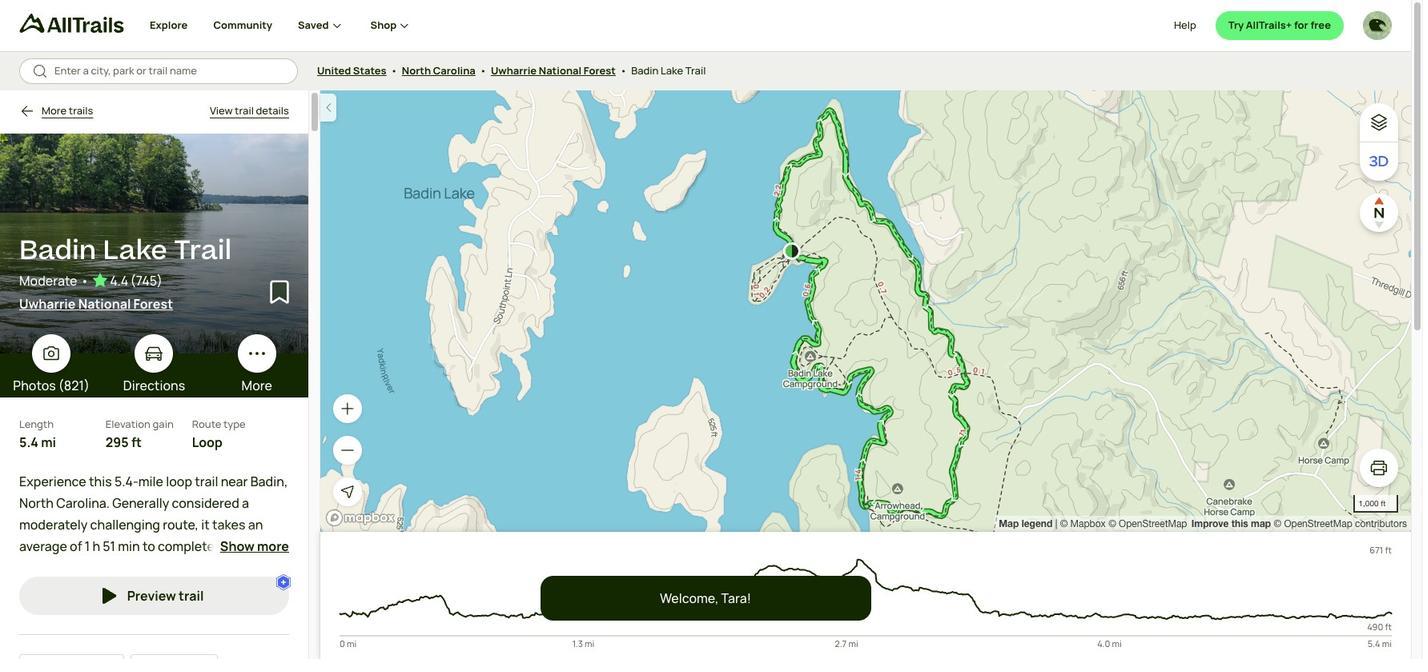 Task type: locate. For each thing, give the bounding box(es) containing it.
openstreetmap right map
[[1284, 519, 1352, 530]]

ft right 295
[[131, 434, 142, 451]]

0 horizontal spatial ©
[[1060, 519, 1068, 530]]

4.4 ( 745 )
[[110, 272, 163, 290]]

uwharrie right "carolina"
[[491, 63, 537, 78]]

1 vertical spatial ft
[[1381, 499, 1386, 509]]

lake
[[661, 63, 683, 78], [103, 233, 167, 271]]

current location image
[[340, 485, 356, 501]]

north
[[402, 63, 431, 78]]

more link
[[206, 335, 308, 396]]

openstreetmap left improve
[[1119, 519, 1187, 530]]

0 vertical spatial lake
[[661, 63, 683, 78]]

ft inside elevation gain 295 ft
[[131, 434, 142, 451]]

elevation gain 295 ft
[[106, 417, 174, 451]]

shop button
[[370, 0, 413, 51]]

0 vertical spatial ft
[[131, 434, 142, 451]]

0 horizontal spatial lake
[[103, 233, 167, 271]]

© right map
[[1274, 519, 1281, 530]]

1 © from the left
[[1060, 519, 1068, 530]]

0 vertical spatial national
[[539, 63, 582, 78]]

1 horizontal spatial uwharrie
[[491, 63, 537, 78]]

0 vertical spatial trail
[[685, 63, 706, 78]]

community link
[[213, 0, 272, 51]]

0 vertical spatial uwharrie national forest link
[[491, 63, 616, 78]]

1 horizontal spatial openstreetmap
[[1284, 519, 1352, 530]]

more for more
[[242, 377, 272, 395]]

0 horizontal spatial national
[[78, 296, 131, 313]]

badin
[[631, 63, 659, 78], [19, 233, 96, 271]]

dialog
[[0, 0, 1423, 660]]

0 horizontal spatial trail
[[174, 233, 232, 271]]

2 horizontal spatial ©
[[1274, 519, 1281, 530]]

length 5.4 mi
[[19, 417, 56, 451]]

trail right preview at left
[[179, 588, 204, 606]]

1 horizontal spatial ©
[[1108, 519, 1116, 530]]

region
[[320, 533, 1411, 660]]

1 vertical spatial badin
[[19, 233, 96, 271]]

3 © from the left
[[1274, 519, 1281, 530]]

0 horizontal spatial uwharrie
[[19, 296, 76, 313]]

shop
[[370, 18, 397, 32]]

0 vertical spatial trail
[[235, 103, 254, 118]]

2 © from the left
[[1108, 519, 1116, 530]]

contributors
[[1355, 519, 1407, 530]]

ft
[[131, 434, 142, 451], [1381, 499, 1386, 509]]

ft right 1,000
[[1381, 499, 1386, 509]]

1 horizontal spatial forest
[[584, 63, 616, 78]]

view trail details link
[[210, 103, 289, 119]]

preview
[[127, 588, 176, 606]]

© right the |
[[1060, 519, 1068, 530]]

directions link
[[103, 335, 206, 396]]

route type loop
[[192, 417, 246, 451]]

1 vertical spatial lake
[[103, 233, 167, 271]]

(821)
[[58, 377, 90, 395]]

try alltrails+ for free link
[[1215, 11, 1344, 40]]

trail for preview
[[179, 588, 204, 606]]

explore link
[[150, 0, 188, 51]]

welcome, tara!
[[660, 590, 751, 608]]

0 horizontal spatial forest
[[133, 296, 173, 313]]

more
[[42, 104, 67, 118], [242, 377, 272, 395]]

1 vertical spatial trail
[[174, 233, 232, 271]]

moderate •
[[19, 272, 89, 290]]

trail right view
[[235, 103, 254, 118]]

1 openstreetmap from the left
[[1119, 519, 1187, 530]]

list
[[999, 517, 1407, 533]]

trail
[[235, 103, 254, 118], [179, 588, 204, 606]]

0 horizontal spatial openstreetmap
[[1119, 519, 1187, 530]]

map
[[1251, 518, 1271, 530]]

1 horizontal spatial uwharrie national forest link
[[491, 63, 616, 78]]

1 horizontal spatial trail
[[235, 103, 254, 118]]

1 horizontal spatial more
[[242, 377, 272, 395]]

©
[[1060, 519, 1068, 530], [1108, 519, 1116, 530], [1274, 519, 1281, 530]]

carolina
[[433, 63, 476, 78]]

1 vertical spatial more
[[242, 377, 272, 395]]

gain
[[153, 417, 174, 432]]

0 vertical spatial more
[[42, 104, 67, 118]]

1 horizontal spatial ft
[[1381, 499, 1386, 509]]

forest
[[584, 63, 616, 78], [133, 296, 173, 313]]

elevation
[[106, 417, 151, 432]]

uwharrie national forest link
[[491, 63, 616, 78], [19, 295, 270, 314]]

1 vertical spatial trail
[[179, 588, 204, 606]]

show
[[220, 538, 255, 556]]

0 horizontal spatial ft
[[131, 434, 142, 451]]

uwharrie down moderate at the top of page
[[19, 296, 76, 313]]

for
[[1294, 18, 1308, 32]]

route
[[192, 417, 221, 432]]

try
[[1228, 18, 1244, 32]]

trail
[[685, 63, 706, 78], [174, 233, 232, 271]]

try alltrails+ for free
[[1228, 18, 1331, 32]]

uwharrie
[[491, 63, 537, 78], [19, 296, 76, 313]]

(
[[130, 272, 136, 290]]

0 vertical spatial badin
[[631, 63, 659, 78]]

photos (821)
[[13, 377, 90, 395]]

•
[[391, 63, 398, 78], [480, 63, 487, 78], [620, 63, 627, 78], [81, 272, 89, 290]]

more left trails
[[42, 104, 67, 118]]

|
[[1055, 519, 1057, 530]]

1 horizontal spatial lake
[[661, 63, 683, 78]]

national
[[539, 63, 582, 78], [78, 296, 131, 313]]

Enter a city, park or trail name field
[[54, 63, 285, 79]]

print map image
[[1369, 459, 1389, 478]]

view trail details
[[210, 103, 289, 118]]

map legend link
[[999, 518, 1055, 530]]

© right mapbox
[[1108, 519, 1116, 530]]

0 horizontal spatial uwharrie national forest link
[[19, 295, 270, 314]]

1 vertical spatial national
[[78, 296, 131, 313]]

None search field
[[19, 58, 298, 84]]

saved button
[[298, 0, 370, 51]]

1,000
[[1359, 499, 1379, 509]]

more inside "button"
[[42, 104, 67, 118]]

more up type
[[242, 377, 272, 395]]

tara!
[[721, 590, 751, 608]]

0 horizontal spatial more
[[42, 104, 67, 118]]

1 horizontal spatial national
[[539, 63, 582, 78]]

trails
[[69, 104, 93, 118]]

1,000 ft
[[1359, 499, 1386, 509]]

trail inside button
[[179, 588, 204, 606]]

enable 3d map image
[[1369, 152, 1389, 171]]

0 horizontal spatial trail
[[179, 588, 204, 606]]

more
[[257, 538, 289, 556]]

openstreetmap
[[1119, 519, 1187, 530], [1284, 519, 1352, 530]]

help
[[1174, 18, 1196, 32]]

loop
[[192, 434, 222, 451]]

alltrails link
[[19, 14, 150, 40]]



Task type: vqa. For each thing, say whether or not it's contained in the screenshot.
map at the bottom right
yes



Task type: describe. For each thing, give the bounding box(es) containing it.
badin lake trail, uwharrie national forest, badin, north carolina, united states | alltrails.com image
[[0, 134, 308, 354]]

2 openstreetmap from the left
[[1284, 519, 1352, 530]]

1 horizontal spatial badin
[[631, 63, 659, 78]]

view
[[210, 103, 233, 118]]

directions
[[123, 377, 185, 395]]

improve
[[1191, 518, 1229, 530]]

)
[[157, 272, 163, 290]]

alltrails image
[[19, 14, 124, 33]]

united states • north carolina • uwharrie national forest • badin lake trail
[[317, 63, 706, 78]]

united states link
[[317, 63, 387, 78]]

5.4
[[19, 434, 38, 451]]

preview trail button
[[19, 578, 289, 616]]

saved link
[[298, 0, 345, 51]]

reset north and pitch image
[[1363, 197, 1395, 229]]

© openstreetmap contributors link
[[1274, 519, 1407, 530]]

details
[[256, 103, 289, 118]]

1 vertical spatial forest
[[133, 296, 173, 313]]

© mapbox link
[[1060, 519, 1106, 530]]

type
[[223, 417, 246, 432]]

295
[[106, 434, 129, 451]]

zoom map out image
[[340, 443, 356, 459]]

0 horizontal spatial badin
[[19, 233, 96, 271]]

community
[[213, 18, 272, 32]]

improve this map link
[[1191, 518, 1271, 530]]

united
[[317, 63, 351, 78]]

help link
[[1174, 11, 1196, 40]]

© openstreetmap link
[[1108, 519, 1187, 530]]

uwharrie national forest
[[19, 296, 173, 313]]

0 vertical spatial uwharrie
[[491, 63, 537, 78]]

1 horizontal spatial trail
[[685, 63, 706, 78]]

745
[[136, 272, 157, 290]]

more trails button
[[19, 103, 93, 119]]

zoom map in image
[[340, 401, 356, 417]]

map legend | © mapbox © openstreetmap improve this map © openstreetmap contributors
[[999, 518, 1407, 530]]

alltrails+
[[1246, 18, 1292, 32]]

map region
[[320, 90, 1423, 660]]

moderate
[[19, 272, 77, 290]]

show more
[[220, 538, 289, 556]]

welcome,
[[660, 590, 719, 608]]

mapbox
[[1070, 519, 1106, 530]]

map options image
[[1369, 113, 1389, 132]]

0 vertical spatial forest
[[584, 63, 616, 78]]

preview trail
[[127, 588, 204, 606]]

length
[[19, 417, 54, 432]]

tara image
[[1363, 11, 1392, 40]]

this
[[1232, 518, 1248, 530]]

photos
[[13, 377, 56, 395]]

mi
[[41, 434, 56, 451]]

explore
[[150, 18, 188, 32]]

show more button
[[220, 538, 289, 557]]

states
[[353, 63, 387, 78]]

list containing map legend
[[999, 517, 1407, 533]]

shop link
[[370, 0, 413, 51]]

4.4
[[110, 272, 128, 290]]

more trails
[[42, 104, 93, 118]]

cookie consent banner dialog
[[19, 584, 1392, 641]]

free
[[1310, 18, 1331, 32]]

more for more trails
[[42, 104, 67, 118]]

add to list image
[[267, 279, 292, 304]]

badin lake trail
[[19, 233, 232, 271]]

map
[[999, 518, 1019, 530]]

1 vertical spatial uwharrie
[[19, 296, 76, 313]]

north carolina link
[[402, 63, 476, 78]]

legend
[[1022, 518, 1053, 530]]

1 vertical spatial uwharrie national forest link
[[19, 295, 270, 314]]

saved
[[298, 18, 329, 32]]

trail for view
[[235, 103, 254, 118]]



